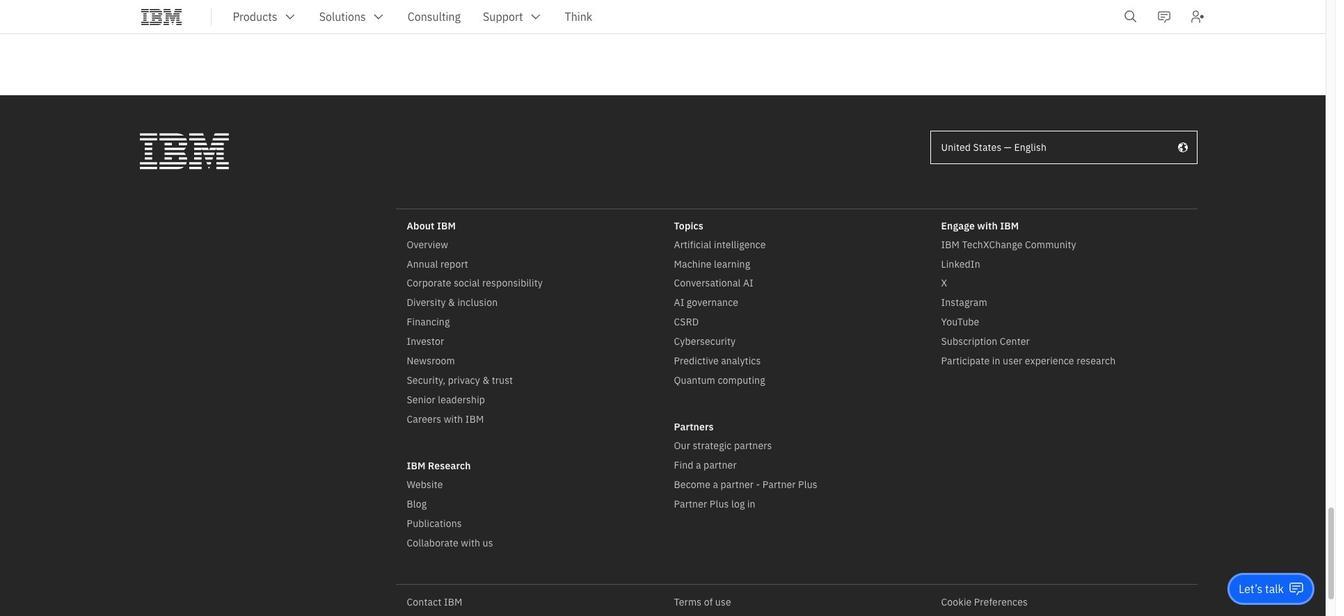 Task type: locate. For each thing, give the bounding box(es) containing it.
let's talk element
[[1240, 582, 1285, 597]]



